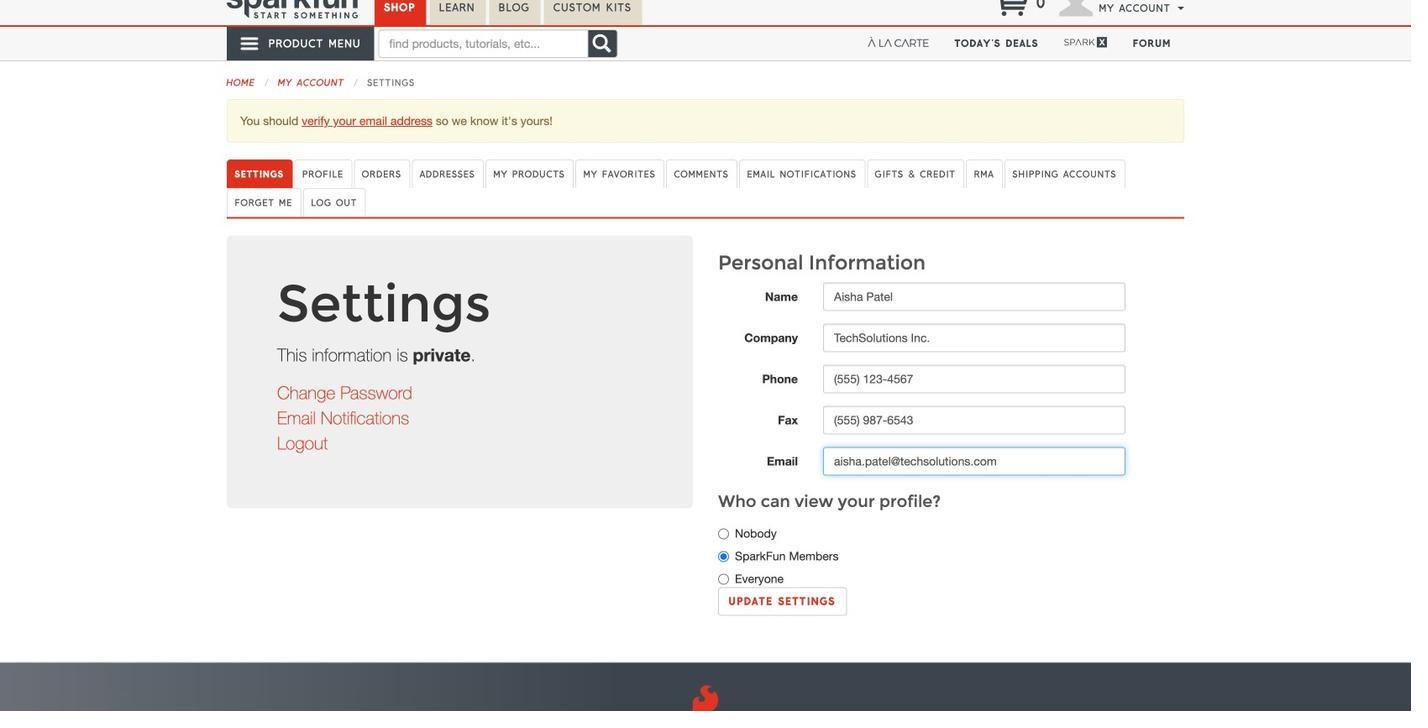 Task type: describe. For each thing, give the bounding box(es) containing it.
find products, tutorials, etc... text field
[[378, 29, 588, 58]]



Task type: locate. For each thing, give the bounding box(es) containing it.
None radio
[[718, 529, 729, 540], [718, 552, 729, 563], [718, 574, 729, 585], [718, 529, 729, 540], [718, 552, 729, 563], [718, 574, 729, 585]]

None text field
[[823, 283, 1126, 311], [823, 324, 1126, 353], [823, 365, 1126, 394], [823, 283, 1126, 311], [823, 324, 1126, 353], [823, 365, 1126, 394]]

None text field
[[823, 406, 1126, 435], [823, 447, 1126, 476], [823, 406, 1126, 435], [823, 447, 1126, 476]]

None submit
[[718, 588, 847, 616]]

hamburger image
[[239, 34, 261, 54]]

form
[[706, 283, 1197, 629]]



Task type: vqa. For each thing, say whether or not it's contained in the screenshot.
Star Empty icon
no



